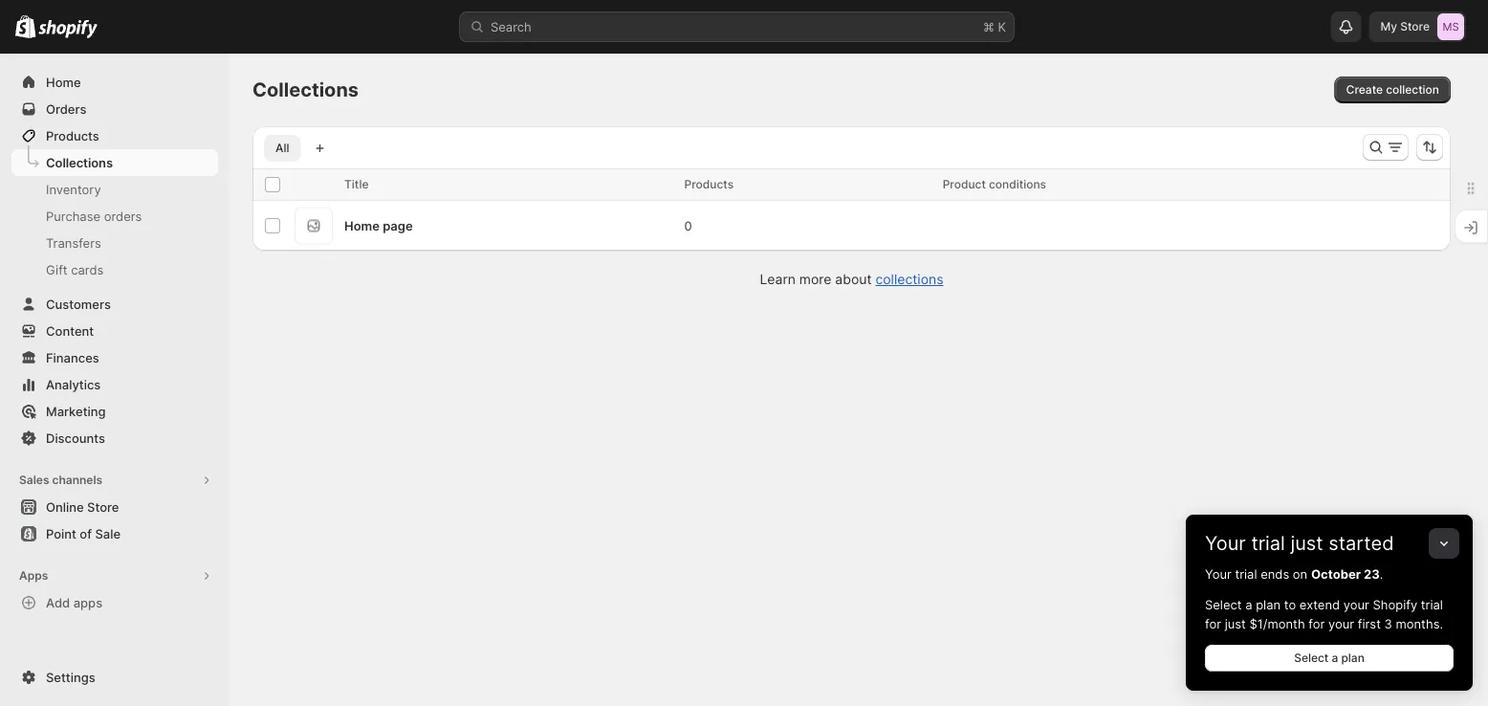 Task type: vqa. For each thing, say whether or not it's contained in the screenshot.
Home link
yes



Task type: describe. For each thing, give the bounding box(es) containing it.
collections
[[876, 271, 944, 287]]

customers link
[[11, 291, 218, 318]]

home page link
[[344, 218, 413, 233]]

plan for select a plan to extend your shopify trial for just $1/month for your first 3 months.
[[1256, 597, 1281, 612]]

create collection link
[[1335, 77, 1451, 103]]

settings
[[46, 670, 95, 685]]

transfers
[[46, 235, 101, 250]]

1 vertical spatial collections
[[46, 155, 113, 170]]

store for online store
[[87, 499, 119, 514]]

just inside select a plan to extend your shopify trial for just $1/month for your first 3 months.
[[1225, 616, 1246, 631]]

create collection
[[1347, 83, 1440, 97]]

page
[[383, 218, 413, 233]]

of
[[80, 526, 92, 541]]

title button
[[344, 175, 388, 194]]

point of sale link
[[11, 520, 218, 547]]

3
[[1385, 616, 1393, 631]]

about
[[836, 271, 872, 287]]

add apps button
[[11, 589, 218, 616]]

ends
[[1261, 566, 1290, 581]]

0 vertical spatial your
[[1344, 597, 1370, 612]]

marketing link
[[11, 398, 218, 425]]

1 vertical spatial your
[[1329, 616, 1355, 631]]

point
[[46, 526, 76, 541]]

gift
[[46, 262, 68, 277]]

settings link
[[11, 664, 218, 691]]

select a plan to extend your shopify trial for just $1/month for your first 3 months.
[[1205, 597, 1444, 631]]

discounts
[[46, 431, 105, 445]]

months.
[[1396, 616, 1444, 631]]

sale
[[95, 526, 121, 541]]

analytics
[[46, 377, 101, 392]]

k
[[998, 19, 1006, 34]]

sales channels
[[19, 473, 102, 487]]

more
[[800, 271, 832, 287]]

your for your trial just started
[[1205, 531, 1246, 555]]

gift cards link
[[11, 256, 218, 283]]

just inside dropdown button
[[1291, 531, 1324, 555]]

title
[[344, 177, 369, 191]]

23
[[1364, 566, 1380, 581]]

product
[[943, 177, 986, 191]]

content link
[[11, 318, 218, 344]]

collection
[[1387, 83, 1440, 97]]

store for my store
[[1401, 20, 1430, 33]]

create
[[1347, 83, 1384, 97]]

your trial ends on october 23 .
[[1205, 566, 1384, 581]]

your trial just started element
[[1186, 564, 1473, 691]]

home link
[[11, 69, 218, 96]]

discounts link
[[11, 425, 218, 452]]

learn
[[760, 271, 796, 287]]

orders
[[104, 209, 142, 223]]

all
[[276, 141, 289, 155]]

finances link
[[11, 344, 218, 371]]

⌘
[[984, 19, 995, 34]]

select a plan link
[[1205, 645, 1454, 672]]

on
[[1293, 566, 1308, 581]]

purchase orders link
[[11, 203, 218, 230]]

learn more about collections
[[760, 271, 944, 287]]

my store image
[[1438, 13, 1465, 40]]

add
[[46, 595, 70, 610]]

started
[[1329, 531, 1394, 555]]

trial for ends
[[1236, 566, 1258, 581]]

content
[[46, 323, 94, 338]]

1 horizontal spatial products
[[685, 177, 734, 191]]

inventory link
[[11, 176, 218, 203]]

orders link
[[11, 96, 218, 122]]



Task type: locate. For each thing, give the bounding box(es) containing it.
your inside dropdown button
[[1205, 531, 1246, 555]]

home page
[[344, 218, 413, 233]]

online store link
[[11, 494, 218, 520]]

1 horizontal spatial a
[[1332, 651, 1339, 665]]

your for your trial ends on october 23 .
[[1205, 566, 1232, 581]]

collections
[[253, 78, 359, 101], [46, 155, 113, 170]]

trial
[[1252, 531, 1286, 555], [1236, 566, 1258, 581], [1422, 597, 1444, 612]]

products link
[[11, 122, 218, 149]]

my store
[[1381, 20, 1430, 33]]

0
[[685, 218, 692, 233]]

for left $1/month
[[1205, 616, 1222, 631]]

select for select a plan to extend your shopify trial for just $1/month for your first 3 months.
[[1205, 597, 1242, 612]]

apps
[[19, 569, 48, 583]]

point of sale
[[46, 526, 121, 541]]

gift cards
[[46, 262, 104, 277]]

0 vertical spatial trial
[[1252, 531, 1286, 555]]

first
[[1358, 616, 1381, 631]]

1 horizontal spatial select
[[1295, 651, 1329, 665]]

2 your from the top
[[1205, 566, 1232, 581]]

select a plan
[[1295, 651, 1365, 665]]

select down select a plan to extend your shopify trial for just $1/month for your first 3 months.
[[1295, 651, 1329, 665]]

collections up all
[[253, 78, 359, 101]]

2 for from the left
[[1309, 616, 1325, 631]]

1 vertical spatial select
[[1295, 651, 1329, 665]]

for down extend
[[1309, 616, 1325, 631]]

transfers link
[[11, 230, 218, 256]]

select inside select a plan to extend your shopify trial for just $1/month for your first 3 months.
[[1205, 597, 1242, 612]]

home for home page
[[344, 218, 380, 233]]

1 vertical spatial store
[[87, 499, 119, 514]]

plan up $1/month
[[1256, 597, 1281, 612]]

october
[[1312, 566, 1361, 581]]

extend
[[1300, 597, 1340, 612]]

0 horizontal spatial select
[[1205, 597, 1242, 612]]

a inside select a plan to extend your shopify trial for just $1/month for your first 3 months.
[[1246, 597, 1253, 612]]

conditions
[[989, 177, 1047, 191]]

a up $1/month
[[1246, 597, 1253, 612]]

a for select a plan to extend your shopify trial for just $1/month for your first 3 months.
[[1246, 597, 1253, 612]]

your up your trial ends on october 23 .
[[1205, 531, 1246, 555]]

plan inside select a plan to extend your shopify trial for just $1/month for your first 3 months.
[[1256, 597, 1281, 612]]

1 vertical spatial plan
[[1342, 651, 1365, 665]]

cards
[[71, 262, 104, 277]]

0 vertical spatial a
[[1246, 597, 1253, 612]]

0 vertical spatial home
[[46, 75, 81, 89]]

trial for just
[[1252, 531, 1286, 555]]

1 horizontal spatial just
[[1291, 531, 1324, 555]]

shopify
[[1373, 597, 1418, 612]]

home left page
[[344, 218, 380, 233]]

⌘ k
[[984, 19, 1006, 34]]

a down select a plan to extend your shopify trial for just $1/month for your first 3 months.
[[1332, 651, 1339, 665]]

0 horizontal spatial plan
[[1256, 597, 1281, 612]]

products up "0"
[[685, 177, 734, 191]]

0 vertical spatial select
[[1205, 597, 1242, 612]]

0 horizontal spatial a
[[1246, 597, 1253, 612]]

collections link
[[11, 149, 218, 176]]

your
[[1344, 597, 1370, 612], [1329, 616, 1355, 631]]

home
[[46, 75, 81, 89], [344, 218, 380, 233]]

1 vertical spatial just
[[1225, 616, 1246, 631]]

trial left ends
[[1236, 566, 1258, 581]]

online store button
[[0, 494, 230, 520]]

1 vertical spatial a
[[1332, 651, 1339, 665]]

0 horizontal spatial store
[[87, 499, 119, 514]]

my
[[1381, 20, 1398, 33]]

your left ends
[[1205, 566, 1232, 581]]

channels
[[52, 473, 102, 487]]

$1/month
[[1250, 616, 1306, 631]]

point of sale button
[[0, 520, 230, 547]]

your
[[1205, 531, 1246, 555], [1205, 566, 1232, 581]]

1 horizontal spatial store
[[1401, 20, 1430, 33]]

your trial just started
[[1205, 531, 1394, 555]]

purchase
[[46, 209, 101, 223]]

collections link
[[876, 271, 944, 287]]

1 vertical spatial your
[[1205, 566, 1232, 581]]

1 vertical spatial home
[[344, 218, 380, 233]]

.
[[1380, 566, 1384, 581]]

sales
[[19, 473, 49, 487]]

analytics link
[[11, 371, 218, 398]]

0 vertical spatial just
[[1291, 531, 1324, 555]]

0 horizontal spatial for
[[1205, 616, 1222, 631]]

0 vertical spatial collections
[[253, 78, 359, 101]]

1 horizontal spatial collections
[[253, 78, 359, 101]]

home up orders
[[46, 75, 81, 89]]

0 vertical spatial your
[[1205, 531, 1246, 555]]

0 vertical spatial products
[[46, 128, 99, 143]]

1 vertical spatial trial
[[1236, 566, 1258, 581]]

orders
[[46, 101, 87, 116]]

just up on
[[1291, 531, 1324, 555]]

store up sale
[[87, 499, 119, 514]]

all button
[[264, 135, 301, 162]]

plan
[[1256, 597, 1281, 612], [1342, 651, 1365, 665]]

a
[[1246, 597, 1253, 612], [1332, 651, 1339, 665]]

customers
[[46, 297, 111, 311]]

1 vertical spatial products
[[685, 177, 734, 191]]

to
[[1285, 597, 1297, 612]]

store
[[1401, 20, 1430, 33], [87, 499, 119, 514]]

0 horizontal spatial products
[[46, 128, 99, 143]]

1 for from the left
[[1205, 616, 1222, 631]]

shopify image
[[15, 15, 36, 38]]

shopify image
[[38, 20, 98, 39]]

home for home
[[46, 75, 81, 89]]

trial inside dropdown button
[[1252, 531, 1286, 555]]

trial up ends
[[1252, 531, 1286, 555]]

1 horizontal spatial for
[[1309, 616, 1325, 631]]

apps
[[73, 595, 102, 610]]

plan for select a plan
[[1342, 651, 1365, 665]]

inventory
[[46, 182, 101, 197]]

collections up inventory
[[46, 155, 113, 170]]

store right my
[[1401, 20, 1430, 33]]

0 vertical spatial store
[[1401, 20, 1430, 33]]

1 horizontal spatial home
[[344, 218, 380, 233]]

sales channels button
[[11, 467, 218, 494]]

trial inside select a plan to extend your shopify trial for just $1/month for your first 3 months.
[[1422, 597, 1444, 612]]

your left the first
[[1329, 616, 1355, 631]]

plan down the first
[[1342, 651, 1365, 665]]

for
[[1205, 616, 1222, 631], [1309, 616, 1325, 631]]

2 vertical spatial trial
[[1422, 597, 1444, 612]]

a for select a plan
[[1332, 651, 1339, 665]]

store inside button
[[87, 499, 119, 514]]

just left $1/month
[[1225, 616, 1246, 631]]

trial up months.
[[1422, 597, 1444, 612]]

0 vertical spatial plan
[[1256, 597, 1281, 612]]

products down orders
[[46, 128, 99, 143]]

select for select a plan
[[1295, 651, 1329, 665]]

search
[[491, 19, 532, 34]]

your trial just started button
[[1186, 515, 1473, 555]]

1 your from the top
[[1205, 531, 1246, 555]]

marketing
[[46, 404, 106, 419]]

online store
[[46, 499, 119, 514]]

just
[[1291, 531, 1324, 555], [1225, 616, 1246, 631]]

0 horizontal spatial home
[[46, 75, 81, 89]]

purchase orders
[[46, 209, 142, 223]]

product conditions
[[943, 177, 1047, 191]]

select left to
[[1205, 597, 1242, 612]]

products
[[46, 128, 99, 143], [685, 177, 734, 191]]

online
[[46, 499, 84, 514]]

select
[[1205, 597, 1242, 612], [1295, 651, 1329, 665]]

add apps
[[46, 595, 102, 610]]

your up the first
[[1344, 597, 1370, 612]]

1 horizontal spatial plan
[[1342, 651, 1365, 665]]

0 horizontal spatial just
[[1225, 616, 1246, 631]]

0 horizontal spatial collections
[[46, 155, 113, 170]]

finances
[[46, 350, 99, 365]]

apps button
[[11, 563, 218, 589]]



